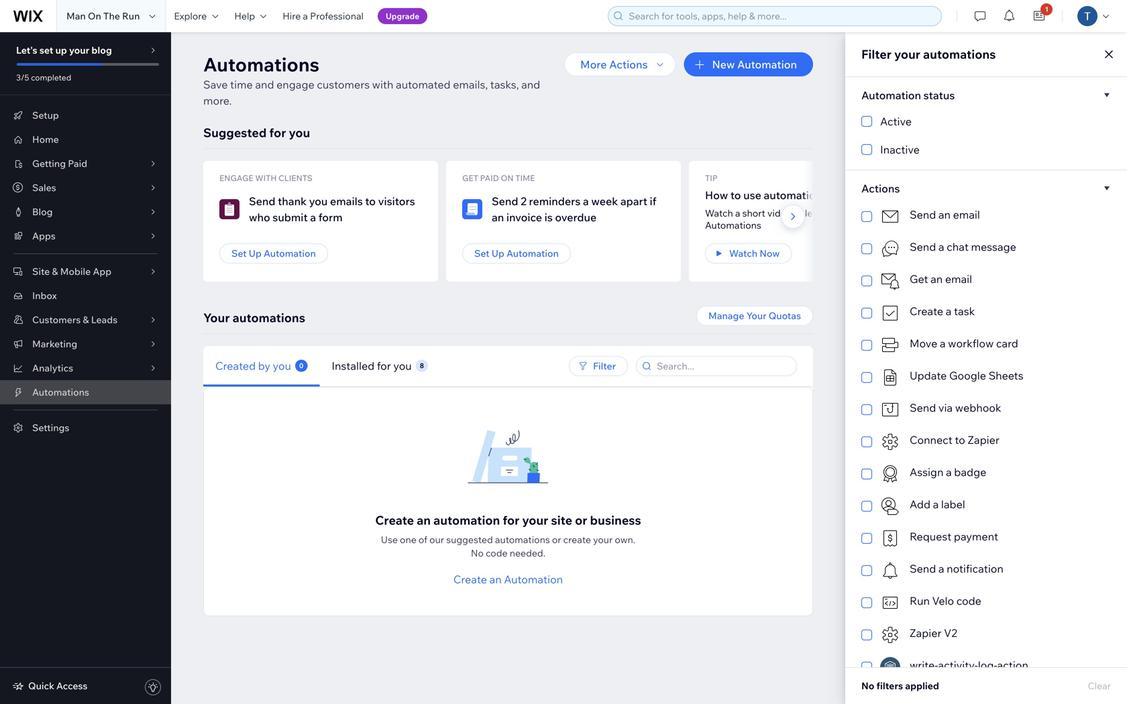 Task type: describe. For each thing, give the bounding box(es) containing it.
installed
[[332, 359, 375, 373]]

tab list containing created by you
[[203, 346, 514, 387]]

& for site
[[52, 266, 58, 278]]

create an automation for your site or business use one of our suggested automations or create your own. no code needed.
[[375, 513, 641, 559]]

set
[[39, 44, 53, 56]]

automation down invoice
[[507, 248, 559, 259]]

1 horizontal spatial or
[[575, 513, 588, 528]]

send an email
[[910, 208, 980, 221]]

Request payment checkbox
[[862, 529, 1111, 549]]

is
[[545, 211, 553, 224]]

get
[[462, 173, 479, 183]]

0 horizontal spatial run
[[122, 10, 140, 22]]

your inside sidebar element
[[69, 44, 89, 56]]

1 vertical spatial or
[[552, 534, 561, 546]]

automation down submit in the left top of the page
[[264, 248, 316, 259]]

category image for send thank you emails to visitors who submit a form
[[219, 199, 240, 219]]

sheets
[[989, 369, 1024, 383]]

inbox link
[[0, 284, 171, 308]]

1 and from the left
[[255, 78, 274, 91]]

automations inside the tip how to use automations watch a short video to learn the basics of wix automations
[[705, 219, 762, 231]]

update google sheets
[[910, 369, 1024, 383]]

an for get an email
[[931, 272, 943, 286]]

an for create an automation for your site or business use one of our suggested automations or create your own. no code needed.
[[417, 513, 431, 528]]

a inside the send 2 reminders a week apart if an invoice is overdue
[[583, 195, 589, 208]]

filter for filter
[[593, 360, 616, 372]]

automation inside button
[[738, 58, 797, 71]]

leads
[[91, 314, 118, 326]]

request
[[910, 530, 952, 544]]

overdue
[[555, 211, 597, 224]]

code inside create an automation for your site or business use one of our suggested automations or create your own. no code needed.
[[486, 548, 508, 559]]

get paid on time
[[462, 173, 535, 183]]

tip how to use automations watch a short video to learn the basics of wix automations
[[705, 173, 903, 231]]

explore
[[174, 10, 207, 22]]

category image for send 2 reminders a week apart if an invoice is overdue
[[462, 199, 483, 219]]

Send a notification checkbox
[[862, 561, 1111, 581]]

send for send a chat message
[[910, 240, 936, 254]]

send 2 reminders a week apart if an invoice is overdue
[[492, 195, 657, 224]]

more actions
[[581, 58, 648, 71]]

hire
[[283, 10, 301, 22]]

create for automation
[[375, 513, 414, 528]]

v2
[[944, 627, 958, 640]]

a inside send thank you emails to visitors who submit a form
[[310, 211, 316, 224]]

who
[[249, 211, 270, 224]]

settings
[[32, 422, 69, 434]]

if
[[650, 195, 657, 208]]

up for send 2 reminders a week apart if an invoice is overdue
[[492, 248, 505, 259]]

Create a task checkbox
[[862, 303, 1111, 323]]

engage
[[219, 173, 253, 183]]

learn
[[805, 207, 827, 219]]

you for send
[[309, 195, 328, 208]]

set up automation for submit
[[232, 248, 316, 259]]

Search for tools, apps, help & more... field
[[625, 7, 938, 26]]

category image for run velo code
[[881, 593, 901, 613]]

to inside connect to zapier 'checkbox'
[[955, 434, 966, 447]]

by
[[258, 359, 271, 373]]

help
[[234, 10, 255, 22]]

applied
[[906, 681, 940, 692]]

send for send a notification
[[910, 562, 936, 576]]

2 your from the left
[[203, 310, 230, 326]]

a for send a notification
[[939, 562, 945, 576]]

upgrade button
[[378, 8, 428, 24]]

email for send an email
[[953, 208, 980, 221]]

add
[[910, 498, 931, 511]]

Inactive checkbox
[[862, 142, 1111, 158]]

code inside checkbox
[[957, 595, 982, 608]]

reminders
[[529, 195, 581, 208]]

you for suggested
[[289, 125, 310, 140]]

no inside create an automation for your site or business use one of our suggested automations or create your own. no code needed.
[[471, 548, 484, 559]]

category image for send a notification
[[881, 561, 901, 581]]

emails
[[330, 195, 363, 208]]

Active checkbox
[[862, 113, 1111, 130]]

create for task
[[910, 305, 944, 318]]

site
[[32, 266, 50, 278]]

update
[[910, 369, 947, 383]]

Zapier V2 checkbox
[[862, 626, 1111, 646]]

send a chat message
[[910, 240, 1017, 254]]

business
[[590, 513, 641, 528]]

analytics
[[32, 362, 73, 374]]

1 horizontal spatial no
[[862, 681, 875, 692]]

time
[[516, 173, 535, 183]]

up for send thank you emails to visitors who submit a form
[[249, 248, 262, 259]]

inbox
[[32, 290, 57, 302]]

apps button
[[0, 224, 171, 248]]

you for created
[[273, 359, 291, 373]]

create
[[564, 534, 591, 546]]

manage your quotas button
[[697, 306, 813, 326]]

1
[[1045, 5, 1049, 13]]

use
[[744, 189, 762, 202]]

create for automation
[[454, 573, 487, 587]]

action
[[998, 659, 1029, 672]]

customers
[[32, 314, 81, 326]]

engage with clients
[[219, 173, 313, 183]]

create an automation button
[[454, 572, 563, 588]]

category image for send via webhook
[[881, 400, 901, 420]]

active
[[881, 115, 912, 128]]

assign a badge
[[910, 466, 987, 479]]

blog button
[[0, 200, 171, 224]]

man on the run
[[66, 10, 140, 22]]

inactive
[[881, 143, 920, 156]]

marketing
[[32, 338, 77, 350]]

Add a label checkbox
[[862, 497, 1111, 517]]

status
[[924, 89, 955, 102]]

automations for automations save time and engage customers with automated emails, tasks, and more.
[[203, 53, 320, 76]]

clients
[[279, 173, 313, 183]]

1 button
[[1025, 0, 1055, 32]]

automation status
[[862, 89, 955, 102]]

category image for zapier v2
[[881, 626, 901, 646]]

the
[[829, 207, 844, 219]]

Update Google Sheets checkbox
[[862, 368, 1111, 388]]

workflow
[[948, 337, 994, 350]]

visitors
[[378, 195, 415, 208]]

thank
[[278, 195, 307, 208]]

Send via webhook checkbox
[[862, 400, 1111, 420]]

man
[[66, 10, 86, 22]]

list containing how to use automations
[[203, 161, 1128, 282]]

message
[[971, 240, 1017, 254]]

watch inside the tip how to use automations watch a short video to learn the basics of wix automations
[[705, 207, 733, 219]]

watch now
[[730, 248, 780, 259]]

of inside create an automation for your site or business use one of our suggested automations or create your own. no code needed.
[[419, 534, 428, 546]]

send for send thank you emails to visitors who submit a form
[[249, 195, 275, 208]]

paid
[[480, 173, 499, 183]]

you for installed
[[394, 359, 412, 373]]

2
[[521, 195, 527, 208]]

automations up by
[[233, 310, 305, 326]]

of inside the tip how to use automations watch a short video to learn the basics of wix automations
[[876, 207, 884, 219]]

zapier v2
[[910, 627, 958, 640]]

automations save time and engage customers with automated emails, tasks, and more.
[[203, 53, 540, 107]]

more
[[581, 58, 607, 71]]

set for send 2 reminders a week apart if an invoice is overdue
[[475, 248, 490, 259]]

on
[[88, 10, 101, 22]]

save
[[203, 78, 228, 91]]

a for create a task
[[946, 305, 952, 318]]

your up automation status
[[895, 47, 921, 62]]



Task type: locate. For each thing, give the bounding box(es) containing it.
send via webhook
[[910, 401, 1002, 415]]

zapier left the "v2"
[[910, 627, 942, 640]]

or right "site"
[[575, 513, 588, 528]]

an up our
[[417, 513, 431, 528]]

send left 2
[[492, 195, 518, 208]]

of left our
[[419, 534, 428, 546]]

zapier inside zapier v2 checkbox
[[910, 627, 942, 640]]

or down "site"
[[552, 534, 561, 546]]

3 category image from the top
[[881, 303, 901, 323]]

video
[[768, 207, 792, 219]]

set up automation button down invoice
[[462, 244, 571, 264]]

6 category image from the top
[[881, 626, 901, 646]]

zapier down send via webhook checkbox at the right bottom of page
[[968, 434, 1000, 447]]

category image for get an email
[[881, 271, 901, 291]]

1 horizontal spatial up
[[492, 248, 505, 259]]

category image for move a workflow card
[[881, 336, 901, 356]]

1 horizontal spatial actions
[[862, 182, 900, 195]]

your inside button
[[747, 310, 767, 322]]

and right time
[[255, 78, 274, 91]]

an for send an email
[[939, 208, 951, 221]]

a up velo
[[939, 562, 945, 576]]

manage
[[709, 310, 745, 322]]

0 horizontal spatial create
[[375, 513, 414, 528]]

get an email
[[910, 272, 973, 286]]

1 vertical spatial email
[[946, 272, 973, 286]]

automations inside create an automation for your site or business use one of our suggested automations or create your own. no code needed.
[[495, 534, 550, 546]]

manage your quotas
[[709, 310, 801, 322]]

0 horizontal spatial automations
[[32, 387, 89, 398]]

0 horizontal spatial filter
[[593, 360, 616, 372]]

& for customers
[[83, 314, 89, 326]]

automations link
[[0, 381, 171, 405]]

an for create an automation
[[490, 573, 502, 587]]

of
[[876, 207, 884, 219], [419, 534, 428, 546]]

code
[[486, 548, 508, 559], [957, 595, 982, 608]]

0 horizontal spatial no
[[471, 548, 484, 559]]

blog
[[32, 206, 53, 218]]

1 horizontal spatial filter
[[862, 47, 892, 62]]

use
[[381, 534, 398, 546]]

1 horizontal spatial set up automation button
[[462, 244, 571, 264]]

0 horizontal spatial set up automation
[[232, 248, 316, 259]]

send inside send thank you emails to visitors who submit a form
[[249, 195, 275, 208]]

a for send a chat message
[[939, 240, 945, 254]]

you up form
[[309, 195, 328, 208]]

zapier inside connect to zapier 'checkbox'
[[968, 434, 1000, 447]]

a left badge
[[946, 466, 952, 479]]

0 horizontal spatial of
[[419, 534, 428, 546]]

app
[[93, 266, 112, 278]]

actions inside "dropdown button"
[[609, 58, 648, 71]]

0 vertical spatial for
[[269, 125, 286, 140]]

automations for automations
[[32, 387, 89, 398]]

send a notification
[[910, 562, 1004, 576]]

your left own.
[[593, 534, 613, 546]]

1 vertical spatial run
[[910, 595, 930, 608]]

connect to zapier
[[910, 434, 1000, 447]]

created
[[215, 359, 256, 373]]

for right suggested
[[269, 125, 286, 140]]

category image left move
[[881, 336, 901, 356]]

set
[[232, 248, 247, 259], [475, 248, 490, 259]]

a inside the tip how to use automations watch a short video to learn the basics of wix automations
[[736, 207, 741, 219]]

analytics button
[[0, 356, 171, 381]]

more.
[[203, 94, 232, 107]]

a for add a label
[[933, 498, 939, 511]]

filter inside button
[[593, 360, 616, 372]]

create inside create an automation button
[[454, 573, 487, 587]]

help button
[[226, 0, 275, 32]]

an inside send an email option
[[939, 208, 951, 221]]

automations up time
[[203, 53, 320, 76]]

email for get an email
[[946, 272, 973, 286]]

customers & leads button
[[0, 308, 171, 332]]

your left quotas
[[747, 310, 767, 322]]

your right up at the top left of the page
[[69, 44, 89, 56]]

category image for connect to zapier
[[881, 432, 901, 452]]

category image left assign
[[881, 464, 901, 485]]

filter your automations
[[862, 47, 996, 62]]

no filters applied
[[862, 681, 940, 692]]

tip
[[705, 173, 718, 183]]

1 horizontal spatial of
[[876, 207, 884, 219]]

tasks,
[[490, 78, 519, 91]]

mobile
[[60, 266, 91, 278]]

created by you
[[215, 359, 291, 373]]

actions
[[609, 58, 648, 71], [862, 182, 900, 195]]

watch down how on the right of the page
[[705, 207, 733, 219]]

chat
[[947, 240, 969, 254]]

site & mobile app
[[32, 266, 112, 278]]

0 vertical spatial or
[[575, 513, 588, 528]]

2 and from the left
[[522, 78, 540, 91]]

0 vertical spatial &
[[52, 266, 58, 278]]

1 vertical spatial of
[[419, 534, 428, 546]]

wix
[[887, 207, 903, 219]]

0 vertical spatial code
[[486, 548, 508, 559]]

0 horizontal spatial zapier
[[910, 627, 942, 640]]

category image left send a notification
[[881, 561, 901, 581]]

2 horizontal spatial create
[[910, 305, 944, 318]]

watch left "now"
[[730, 248, 758, 259]]

send inside checkbox
[[910, 240, 936, 254]]

& right site at the left top of page
[[52, 266, 58, 278]]

a left task
[[946, 305, 952, 318]]

category image left request on the right bottom of the page
[[881, 529, 901, 549]]

emails,
[[453, 78, 488, 91]]

to inside send thank you emails to visitors who submit a form
[[365, 195, 376, 208]]

1 vertical spatial create
[[375, 513, 414, 528]]

an down create an automation for your site or business use one of our suggested automations or create your own. no code needed.
[[490, 573, 502, 587]]

a for assign a badge
[[946, 466, 952, 479]]

filter button
[[569, 356, 628, 377]]

for up needed.
[[503, 513, 520, 528]]

to left the learn
[[794, 207, 803, 219]]

send for send via webhook
[[910, 401, 936, 415]]

connect
[[910, 434, 953, 447]]

send for send 2 reminders a week apart if an invoice is overdue
[[492, 195, 518, 208]]

no left filters
[[862, 681, 875, 692]]

an inside create an automation button
[[490, 573, 502, 587]]

new
[[712, 58, 735, 71]]

create inside create a task checkbox
[[910, 305, 944, 318]]

automations
[[924, 47, 996, 62], [764, 189, 828, 202], [233, 310, 305, 326], [495, 534, 550, 546]]

2 set up automation from the left
[[475, 248, 559, 259]]

a inside send a chat message checkbox
[[939, 240, 945, 254]]

get
[[910, 272, 929, 286]]

0 vertical spatial of
[[876, 207, 884, 219]]

sidebar element
[[0, 32, 171, 705]]

for for installed
[[377, 359, 391, 373]]

automations down analytics on the bottom left of page
[[32, 387, 89, 398]]

0 horizontal spatial your
[[203, 310, 230, 326]]

1 horizontal spatial create
[[454, 573, 487, 587]]

category image left create a task
[[881, 303, 901, 323]]

automations up the video
[[764, 189, 828, 202]]

filter for filter your automations
[[862, 47, 892, 62]]

a right "hire"
[[303, 10, 308, 22]]

a inside create a task checkbox
[[946, 305, 952, 318]]

0 vertical spatial create
[[910, 305, 944, 318]]

quick access
[[28, 681, 88, 692]]

time
[[230, 78, 253, 91]]

1 horizontal spatial set up automation
[[475, 248, 559, 259]]

send for send an email
[[910, 208, 936, 221]]

now
[[760, 248, 780, 259]]

1 horizontal spatial for
[[377, 359, 391, 373]]

1 up from the left
[[249, 248, 262, 259]]

an inside get an email option
[[931, 272, 943, 286]]

you right by
[[273, 359, 291, 373]]

0 horizontal spatial and
[[255, 78, 274, 91]]

0 vertical spatial automations
[[203, 53, 320, 76]]

automation inside button
[[504, 573, 563, 587]]

sales
[[32, 182, 56, 194]]

send down request on the right bottom of the page
[[910, 562, 936, 576]]

0 horizontal spatial &
[[52, 266, 58, 278]]

home link
[[0, 128, 171, 152]]

a left week
[[583, 195, 589, 208]]

with
[[255, 173, 277, 183]]

an right the get
[[931, 272, 943, 286]]

own.
[[615, 534, 636, 546]]

Send an email checkbox
[[862, 207, 1111, 227]]

setup
[[32, 109, 59, 121]]

0 vertical spatial actions
[[609, 58, 648, 71]]

0 horizontal spatial set
[[232, 248, 247, 259]]

set up automation
[[232, 248, 316, 259], [475, 248, 559, 259]]

set for send thank you emails to visitors who submit a form
[[232, 248, 247, 259]]

1 vertical spatial actions
[[862, 182, 900, 195]]

write-activity-log-action checkbox
[[862, 658, 1111, 678]]

0 horizontal spatial up
[[249, 248, 262, 259]]

0
[[299, 362, 304, 370]]

write-
[[910, 659, 939, 672]]

1 set from the left
[[232, 248, 247, 259]]

1 vertical spatial watch
[[730, 248, 758, 259]]

automation up active
[[862, 89, 922, 102]]

velo
[[933, 595, 954, 608]]

& left leads
[[83, 314, 89, 326]]

code up create an automation button
[[486, 548, 508, 559]]

with
[[372, 78, 394, 91]]

0 horizontal spatial for
[[269, 125, 286, 140]]

a inside assign a badge checkbox
[[946, 466, 952, 479]]

run right the
[[122, 10, 140, 22]]

send inside option
[[910, 208, 936, 221]]

2 vertical spatial for
[[503, 513, 520, 528]]

run velo code
[[910, 595, 982, 608]]

automations inside "automations save time and engage customers with automated emails, tasks, and more."
[[203, 53, 320, 76]]

apart
[[621, 195, 648, 208]]

tab list
[[203, 346, 514, 387]]

1 vertical spatial code
[[957, 595, 982, 608]]

Connect to Zapier checkbox
[[862, 432, 1111, 452]]

3/5
[[16, 72, 29, 83]]

1 set up automation from the left
[[232, 248, 316, 259]]

category image left add
[[881, 497, 901, 517]]

create down suggested
[[454, 573, 487, 587]]

automation down needed.
[[504, 573, 563, 587]]

list
[[203, 161, 1128, 282]]

category image for request payment
[[881, 529, 901, 549]]

Move a workflow card checkbox
[[862, 336, 1111, 356]]

2 vertical spatial create
[[454, 573, 487, 587]]

you left 8
[[394, 359, 412, 373]]

upgrade
[[386, 11, 420, 21]]

for right installed on the bottom
[[377, 359, 391, 373]]

category image left connect
[[881, 432, 901, 452]]

set up automation down who
[[232, 248, 316, 259]]

watch inside watch now button
[[730, 248, 758, 259]]

to right 'emails'
[[365, 195, 376, 208]]

1 category image from the top
[[881, 207, 901, 227]]

quick access button
[[12, 681, 88, 693]]

4 category image from the top
[[881, 336, 901, 356]]

getting paid button
[[0, 152, 171, 176]]

marketing button
[[0, 332, 171, 356]]

automations inside sidebar element
[[32, 387, 89, 398]]

& inside 'dropdown button'
[[52, 266, 58, 278]]

1 set up automation button from the left
[[219, 244, 328, 264]]

2 vertical spatial automations
[[32, 387, 89, 398]]

email up send a chat message
[[953, 208, 980, 221]]

0 vertical spatial zapier
[[968, 434, 1000, 447]]

a inside add a label checkbox
[[933, 498, 939, 511]]

completed
[[31, 72, 71, 83]]

actions up wix
[[862, 182, 900, 195]]

create up the use
[[375, 513, 414, 528]]

watch now button
[[705, 244, 792, 264]]

create inside create an automation for your site or business use one of our suggested automations or create your own. no code needed.
[[375, 513, 414, 528]]

1 vertical spatial filter
[[593, 360, 616, 372]]

customers
[[317, 78, 370, 91]]

engage
[[277, 78, 315, 91]]

email down chat
[[946, 272, 973, 286]]

1 horizontal spatial zapier
[[968, 434, 1000, 447]]

category image left zapier v2 at right
[[881, 626, 901, 646]]

you up clients
[[289, 125, 310, 140]]

suggested
[[203, 125, 267, 140]]

category image for send an email
[[881, 207, 901, 227]]

category image
[[219, 199, 240, 219], [462, 199, 483, 219], [881, 239, 901, 259], [881, 368, 901, 388], [881, 400, 901, 420], [881, 464, 901, 485], [881, 497, 901, 517], [881, 529, 901, 549], [881, 561, 901, 581], [881, 593, 901, 613]]

0 horizontal spatial actions
[[609, 58, 648, 71]]

an up chat
[[939, 208, 951, 221]]

automations inside the tip how to use automations watch a short video to learn the basics of wix automations
[[764, 189, 828, 202]]

automations down short
[[705, 219, 762, 231]]

access
[[56, 681, 88, 692]]

site & mobile app button
[[0, 260, 171, 284]]

1 horizontal spatial code
[[957, 595, 982, 608]]

2 category image from the top
[[881, 271, 901, 291]]

send up who
[[249, 195, 275, 208]]

one
[[400, 534, 417, 546]]

0 vertical spatial watch
[[705, 207, 733, 219]]

8
[[420, 362, 424, 370]]

short
[[743, 207, 766, 219]]

2 horizontal spatial for
[[503, 513, 520, 528]]

send
[[249, 195, 275, 208], [492, 195, 518, 208], [910, 208, 936, 221], [910, 240, 936, 254], [910, 401, 936, 415], [910, 562, 936, 576]]

set up automation for an
[[475, 248, 559, 259]]

category image left the get
[[881, 271, 901, 291]]

form
[[319, 211, 343, 224]]

no down suggested
[[471, 548, 484, 559]]

your up created
[[203, 310, 230, 326]]

a left form
[[310, 211, 316, 224]]

1 vertical spatial zapier
[[910, 627, 942, 640]]

1 horizontal spatial automations
[[203, 53, 320, 76]]

of left wix
[[876, 207, 884, 219]]

payment
[[954, 530, 999, 544]]

create up move
[[910, 305, 944, 318]]

category image for create a task
[[881, 303, 901, 323]]

for
[[269, 125, 286, 140], [377, 359, 391, 373], [503, 513, 520, 528]]

actions right more
[[609, 58, 648, 71]]

category image left velo
[[881, 593, 901, 613]]

1 horizontal spatial &
[[83, 314, 89, 326]]

0 vertical spatial email
[[953, 208, 980, 221]]

an left invoice
[[492, 211, 504, 224]]

quick
[[28, 681, 54, 692]]

and right tasks,
[[522, 78, 540, 91]]

1 vertical spatial &
[[83, 314, 89, 326]]

Get an email checkbox
[[862, 271, 1111, 291]]

a inside hire a professional link
[[303, 10, 308, 22]]

set up automation button for submit
[[219, 244, 328, 264]]

category image down wix
[[881, 239, 901, 259]]

a left chat
[[939, 240, 945, 254]]

category image left who
[[219, 199, 240, 219]]

2 set from the left
[[475, 248, 490, 259]]

for for suggested
[[269, 125, 286, 140]]

your left "site"
[[522, 513, 549, 528]]

quotas
[[769, 310, 801, 322]]

1 horizontal spatial your
[[747, 310, 767, 322]]

automations
[[203, 53, 320, 76], [705, 219, 762, 231], [32, 387, 89, 398]]

send thank you emails to visitors who submit a form
[[249, 195, 415, 224]]

hire a professional link
[[275, 0, 372, 32]]

Search... field
[[653, 357, 793, 376]]

code right velo
[[957, 595, 982, 608]]

a right add
[[933, 498, 939, 511]]

Send a chat message checkbox
[[862, 239, 1111, 259]]

the
[[103, 10, 120, 22]]

a left short
[[736, 207, 741, 219]]

0 vertical spatial run
[[122, 10, 140, 22]]

automations up needed.
[[495, 534, 550, 546]]

set up automation button for an
[[462, 244, 571, 264]]

a for move a workflow card
[[940, 337, 946, 350]]

1 vertical spatial no
[[862, 681, 875, 692]]

run inside checkbox
[[910, 595, 930, 608]]

to right connect
[[955, 434, 966, 447]]

run left velo
[[910, 595, 930, 608]]

category image
[[881, 207, 901, 227], [881, 271, 901, 291], [881, 303, 901, 323], [881, 336, 901, 356], [881, 432, 901, 452], [881, 626, 901, 646]]

setup link
[[0, 103, 171, 128]]

set up automation button down who
[[219, 244, 328, 264]]

you inside send thank you emails to visitors who submit a form
[[309, 195, 328, 208]]

0 horizontal spatial code
[[486, 548, 508, 559]]

category image for assign a badge
[[881, 464, 901, 485]]

2 set up automation button from the left
[[462, 244, 571, 264]]

week
[[592, 195, 618, 208]]

for inside create an automation for your site or business use one of our suggested automations or create your own. no code needed.
[[503, 513, 520, 528]]

category image left via
[[881, 400, 901, 420]]

send right wix
[[910, 208, 936, 221]]

automations up status
[[924, 47, 996, 62]]

1 horizontal spatial run
[[910, 595, 930, 608]]

category image for update google sheets
[[881, 368, 901, 388]]

and
[[255, 78, 274, 91], [522, 78, 540, 91]]

2 up from the left
[[492, 248, 505, 259]]

2 horizontal spatial automations
[[705, 219, 762, 231]]

category image for add a label
[[881, 497, 901, 517]]

to left use
[[731, 189, 741, 202]]

1 vertical spatial automations
[[705, 219, 762, 231]]

installed for you
[[332, 359, 412, 373]]

1 vertical spatial for
[[377, 359, 391, 373]]

category image for send a chat message
[[881, 239, 901, 259]]

0 horizontal spatial or
[[552, 534, 561, 546]]

card
[[997, 337, 1019, 350]]

automation right new
[[738, 58, 797, 71]]

category image right basics
[[881, 207, 901, 227]]

Run Velo code checkbox
[[862, 593, 1111, 613]]

category image left update
[[881, 368, 901, 388]]

1 horizontal spatial set
[[475, 248, 490, 259]]

move a workflow card
[[910, 337, 1019, 350]]

Assign a badge checkbox
[[862, 464, 1111, 485]]

0 vertical spatial filter
[[862, 47, 892, 62]]

3/5 completed
[[16, 72, 71, 83]]

sales button
[[0, 176, 171, 200]]

send inside the send 2 reminders a week apart if an invoice is overdue
[[492, 195, 518, 208]]

5 category image from the top
[[881, 432, 901, 452]]

an inside create an automation for your site or business use one of our suggested automations or create your own. no code needed.
[[417, 513, 431, 528]]

google
[[950, 369, 987, 383]]

send left via
[[910, 401, 936, 415]]

a inside send a notification checkbox
[[939, 562, 945, 576]]

0 horizontal spatial set up automation button
[[219, 244, 328, 264]]

a for hire a professional
[[303, 10, 308, 22]]

an inside the send 2 reminders a week apart if an invoice is overdue
[[492, 211, 504, 224]]

0 vertical spatial no
[[471, 548, 484, 559]]

send up the get
[[910, 240, 936, 254]]

1 horizontal spatial and
[[522, 78, 540, 91]]

1 your from the left
[[747, 310, 767, 322]]

category image down get
[[462, 199, 483, 219]]

set up automation down invoice
[[475, 248, 559, 259]]

a right move
[[940, 337, 946, 350]]

more actions button
[[564, 52, 676, 77]]

& inside "dropdown button"
[[83, 314, 89, 326]]

a inside move a workflow card option
[[940, 337, 946, 350]]



Task type: vqa. For each thing, say whether or not it's contained in the screenshot.
3. at the top left
no



